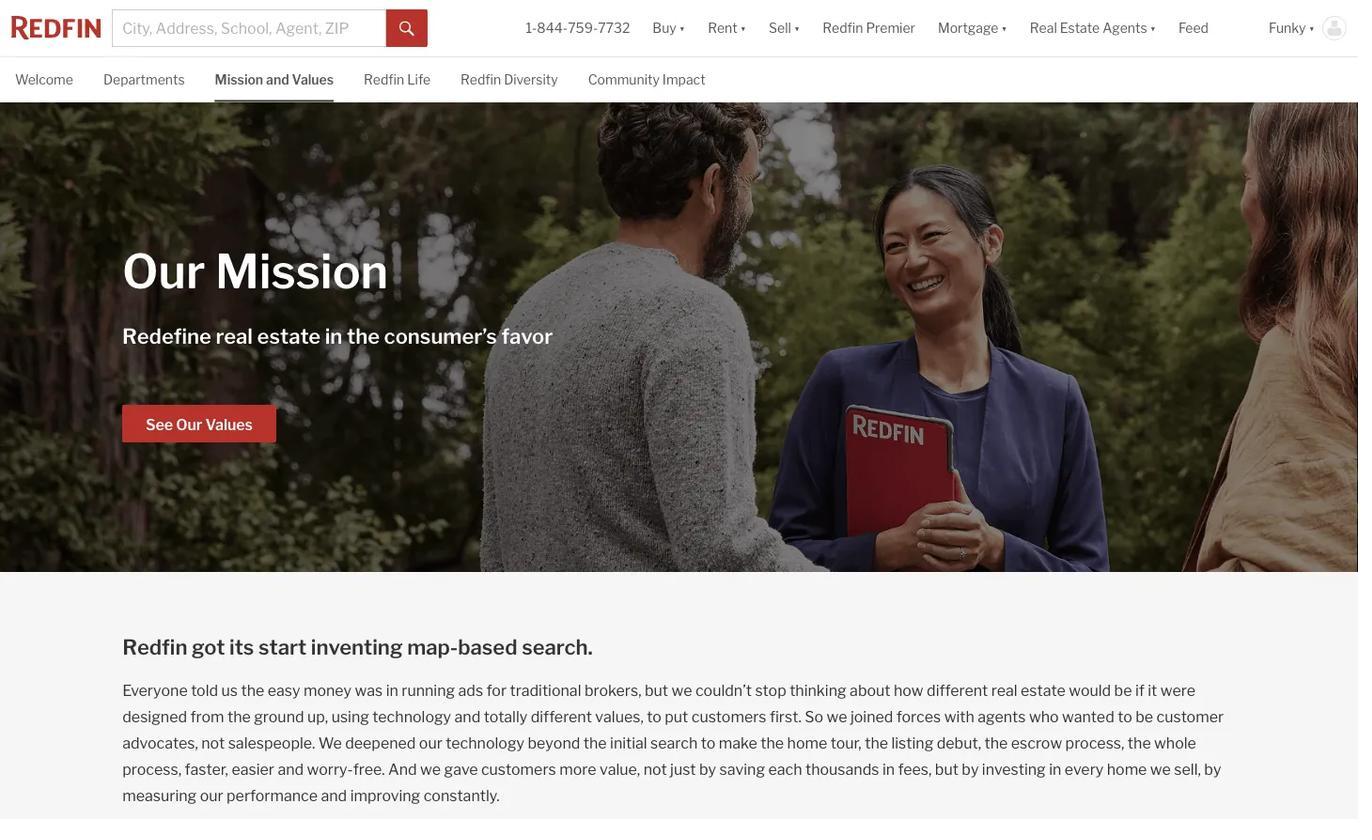 Task type: vqa. For each thing, say whether or not it's contained in the screenshot.
BATHS
no



Task type: describe. For each thing, give the bounding box(es) containing it.
listing
[[891, 734, 934, 752]]

values for mission and values
[[292, 72, 334, 88]]

whole
[[1154, 734, 1196, 752]]

ground
[[254, 708, 304, 726]]

who
[[1029, 708, 1059, 726]]

the down us
[[227, 708, 251, 726]]

sell
[[769, 20, 791, 36]]

thinking
[[790, 681, 847, 700]]

▾ for buy ▾
[[679, 20, 685, 36]]

real inside redfin agent smiling and talking with customers image
[[216, 324, 253, 349]]

departments link
[[103, 57, 185, 100]]

redfin life
[[364, 72, 431, 88]]

values for see our values
[[205, 415, 253, 434]]

stop
[[755, 681, 786, 700]]

inventing
[[311, 635, 403, 660]]

from
[[190, 708, 224, 726]]

were
[[1160, 681, 1195, 700]]

estate inside everyone told us the easy money was in running ads for traditional brokers, but we couldn't stop thinking about how different real estate would be if it were designed from the ground up, using technology and totally different values, to put customers first. so we joined forces with agents who wanted to be customer advocates, not salespeople. we deepened our technology beyond the initial search to make the home tour, the listing debut, the escrow process, the whole process, faster, easier and worry-free. and we gave customers more value, not just by saving each thousands in fees, but by investing in every home we sell, by measuring our performance and improving constantly.
[[1021, 681, 1066, 700]]

our mission
[[122, 243, 388, 300]]

our inside button
[[176, 415, 202, 434]]

us
[[221, 681, 238, 700]]

0 horizontal spatial different
[[531, 708, 592, 726]]

thousands
[[805, 760, 879, 779]]

first.
[[770, 708, 801, 726]]

so
[[805, 708, 823, 726]]

redfin life link
[[364, 57, 431, 100]]

values,
[[595, 708, 644, 726]]

real estate agents ▾
[[1030, 20, 1156, 36]]

diversity
[[504, 72, 558, 88]]

mission and values
[[215, 72, 334, 88]]

1 vertical spatial be
[[1136, 708, 1153, 726]]

and
[[388, 760, 417, 779]]

worry-
[[307, 760, 353, 779]]

we up put
[[671, 681, 692, 700]]

submit search image
[[400, 21, 415, 36]]

1 horizontal spatial to
[[701, 734, 716, 752]]

told
[[191, 681, 218, 700]]

0 horizontal spatial not
[[201, 734, 225, 752]]

real inside everyone told us the easy money was in running ads for traditional brokers, but we couldn't stop thinking about how different real estate would be if it were designed from the ground up, using technology and totally different values, to put customers first. so we joined forces with agents who wanted to be customer advocates, not salespeople. we deepened our technology beyond the initial search to make the home tour, the listing debut, the escrow process, the whole process, faster, easier and worry-free. and we gave customers more value, not just by saving each thousands in fees, but by investing in every home we sell, by measuring our performance and improving constantly.
[[991, 681, 1017, 700]]

mission inside redfin agent smiling and talking with customers image
[[215, 243, 388, 300]]

every
[[1065, 760, 1104, 779]]

see our values button
[[122, 405, 276, 443]]

and down ads
[[454, 708, 480, 726]]

departments
[[103, 72, 185, 88]]

redfin diversity
[[461, 72, 558, 88]]

search.
[[522, 635, 593, 660]]

debut,
[[937, 734, 981, 752]]

running
[[402, 681, 455, 700]]

start
[[258, 635, 307, 660]]

if
[[1135, 681, 1145, 700]]

0 vertical spatial but
[[645, 681, 668, 700]]

1 vertical spatial technology
[[446, 734, 524, 752]]

1-844-759-7732
[[526, 20, 630, 36]]

we right so
[[827, 708, 847, 726]]

redfin for redfin diversity
[[461, 72, 501, 88]]

joined
[[850, 708, 893, 726]]

funky
[[1269, 20, 1306, 36]]

consumer's
[[384, 324, 497, 349]]

0 vertical spatial technology
[[372, 708, 451, 726]]

welcome
[[15, 72, 73, 88]]

0 vertical spatial home
[[787, 734, 827, 752]]

0 vertical spatial different
[[927, 681, 988, 700]]

1 vertical spatial home
[[1107, 760, 1147, 779]]

mortgage ▾ button
[[938, 0, 1007, 56]]

make
[[719, 734, 757, 752]]

rent ▾ button
[[708, 0, 746, 56]]

844-
[[537, 20, 568, 36]]

beyond
[[528, 734, 580, 752]]

search
[[650, 734, 698, 752]]

investing
[[982, 760, 1046, 779]]

▾ for mortgage ▾
[[1001, 20, 1007, 36]]

estate
[[1060, 20, 1100, 36]]

agents
[[1103, 20, 1147, 36]]

redefine real estate in the consumer's favor
[[122, 324, 553, 349]]

the left the whole
[[1128, 734, 1151, 752]]

easier
[[232, 760, 274, 779]]

initial
[[610, 734, 647, 752]]

see
[[146, 415, 173, 434]]

its
[[229, 635, 254, 660]]

for
[[486, 681, 507, 700]]

customer
[[1156, 708, 1224, 726]]

got
[[192, 635, 225, 660]]

1 horizontal spatial not
[[643, 760, 667, 779]]

▾ for rent ▾
[[740, 20, 746, 36]]

deepened
[[345, 734, 416, 752]]

money
[[303, 681, 352, 700]]

▾ inside 'link'
[[1150, 20, 1156, 36]]

sell ▾ button
[[758, 0, 811, 56]]

redfin diversity link
[[461, 57, 558, 100]]

estate inside redfin agent smiling and talking with customers image
[[257, 324, 321, 349]]

0 vertical spatial our
[[419, 734, 443, 752]]

forces
[[896, 708, 941, 726]]

0 horizontal spatial process,
[[122, 760, 181, 779]]



Task type: locate. For each thing, give the bounding box(es) containing it.
favor
[[501, 324, 553, 349]]

but down debut,
[[935, 760, 959, 779]]

it
[[1148, 681, 1157, 700]]

sell ▾
[[769, 20, 800, 36]]

tour,
[[831, 734, 862, 752]]

process, up "measuring"
[[122, 760, 181, 779]]

just
[[670, 760, 696, 779]]

fees,
[[898, 760, 932, 779]]

1 ▾ from the left
[[679, 20, 685, 36]]

free.
[[353, 760, 385, 779]]

the
[[347, 324, 380, 349], [241, 681, 264, 700], [227, 708, 251, 726], [583, 734, 607, 752], [761, 734, 784, 752], [865, 734, 888, 752], [984, 734, 1008, 752], [1128, 734, 1151, 752]]

1 vertical spatial not
[[643, 760, 667, 779]]

1 vertical spatial but
[[935, 760, 959, 779]]

everyone
[[122, 681, 188, 700]]

the left consumer's on the top left of the page
[[347, 324, 380, 349]]

advocates,
[[122, 734, 198, 752]]

2 by from the left
[[962, 760, 979, 779]]

to right wanted
[[1118, 708, 1132, 726]]

0 horizontal spatial customers
[[481, 760, 556, 779]]

our right deepened
[[419, 734, 443, 752]]

0 vertical spatial customers
[[691, 708, 766, 726]]

1 vertical spatial values
[[205, 415, 253, 434]]

be left if
[[1114, 681, 1132, 700]]

1 horizontal spatial process,
[[1065, 734, 1124, 752]]

estate down our mission on the top left of page
[[257, 324, 321, 349]]

community
[[588, 72, 660, 88]]

real estate agents ▾ button
[[1019, 0, 1167, 56]]

redfin left life
[[364, 72, 404, 88]]

0 horizontal spatial estate
[[257, 324, 321, 349]]

to left put
[[647, 708, 662, 726]]

1 mission from the top
[[215, 72, 263, 88]]

1-
[[526, 20, 537, 36]]

wanted
[[1062, 708, 1114, 726]]

not left "just"
[[643, 760, 667, 779]]

1 horizontal spatial estate
[[1021, 681, 1066, 700]]

community impact
[[588, 72, 705, 88]]

the inside redfin agent smiling and talking with customers image
[[347, 324, 380, 349]]

customers down couldn't
[[691, 708, 766, 726]]

▾ for funky ▾
[[1309, 20, 1315, 36]]

home
[[787, 734, 827, 752], [1107, 760, 1147, 779]]

value,
[[600, 760, 640, 779]]

process,
[[1065, 734, 1124, 752], [122, 760, 181, 779]]

values inside button
[[205, 415, 253, 434]]

0 horizontal spatial values
[[205, 415, 253, 434]]

different up with
[[927, 681, 988, 700]]

would
[[1069, 681, 1111, 700]]

1 horizontal spatial different
[[927, 681, 988, 700]]

our down faster,
[[200, 787, 223, 805]]

estate
[[257, 324, 321, 349], [1021, 681, 1066, 700]]

performance
[[227, 787, 318, 805]]

0 vertical spatial be
[[1114, 681, 1132, 700]]

buy
[[653, 20, 676, 36]]

redfin for redfin life
[[364, 72, 404, 88]]

the right us
[[241, 681, 264, 700]]

technology down running
[[372, 708, 451, 726]]

redfin left the premier
[[823, 20, 863, 36]]

about
[[850, 681, 891, 700]]

redfin
[[823, 20, 863, 36], [364, 72, 404, 88], [461, 72, 501, 88], [122, 635, 187, 660]]

▾ right mortgage
[[1001, 20, 1007, 36]]

salespeople.
[[228, 734, 315, 752]]

redfin for redfin got its start inventing map-based search.
[[122, 635, 187, 660]]

the up "each"
[[761, 734, 784, 752]]

0 horizontal spatial by
[[699, 760, 716, 779]]

we right and
[[420, 760, 441, 779]]

customers
[[691, 708, 766, 726], [481, 760, 556, 779]]

using
[[331, 708, 369, 726]]

1 horizontal spatial values
[[292, 72, 334, 88]]

redfin got its start inventing map-based search.
[[122, 635, 593, 660]]

0 horizontal spatial our
[[200, 787, 223, 805]]

each
[[768, 760, 802, 779]]

ads
[[458, 681, 483, 700]]

0 horizontal spatial to
[[647, 708, 662, 726]]

in inside image
[[325, 324, 342, 349]]

welcome link
[[15, 57, 73, 100]]

we left sell,
[[1150, 760, 1171, 779]]

2 mission from the top
[[215, 243, 388, 300]]

to
[[647, 708, 662, 726], [1118, 708, 1132, 726], [701, 734, 716, 752]]

everyone told us the easy money was in running ads for traditional brokers, but we couldn't stop thinking about how different real estate would be if it were designed from the ground up, using technology and totally different values, to put customers first. so we joined forces with agents who wanted to be customer advocates, not salespeople. we deepened our technology beyond the initial search to make the home tour, the listing debut, the escrow process, the whole process, faster, easier and worry-free. and we gave customers more value, not just by saving each thousands in fees, but by investing in every home we sell, by measuring our performance and improving constantly.
[[122, 681, 1224, 805]]

funky ▾
[[1269, 20, 1315, 36]]

totally
[[484, 708, 527, 726]]

mortgage ▾ button
[[927, 0, 1019, 56]]

values right see at the bottom left of page
[[205, 415, 253, 434]]

agents
[[978, 708, 1026, 726]]

map-
[[407, 635, 458, 660]]

2 horizontal spatial to
[[1118, 708, 1132, 726]]

759-
[[568, 20, 598, 36]]

be down if
[[1136, 708, 1153, 726]]

1 vertical spatial process,
[[122, 760, 181, 779]]

redfin left the diversity
[[461, 72, 501, 88]]

our right see at the bottom left of page
[[176, 415, 202, 434]]

by right sell,
[[1204, 760, 1221, 779]]

how
[[894, 681, 924, 700]]

0 vertical spatial process,
[[1065, 734, 1124, 752]]

technology down the totally
[[446, 734, 524, 752]]

1 vertical spatial different
[[531, 708, 592, 726]]

redfin agent smiling and talking with customers image
[[0, 102, 1358, 572]]

mission up redefine real estate in the consumer's favor
[[215, 243, 388, 300]]

values down city, address, school, agent, zip search field
[[292, 72, 334, 88]]

0 vertical spatial values
[[292, 72, 334, 88]]

home down so
[[787, 734, 827, 752]]

7732
[[598, 20, 630, 36]]

1 by from the left
[[699, 760, 716, 779]]

real up agents
[[991, 681, 1017, 700]]

1-844-759-7732 link
[[526, 20, 630, 36]]

mortgage ▾
[[938, 20, 1007, 36]]

0 horizontal spatial home
[[787, 734, 827, 752]]

different
[[927, 681, 988, 700], [531, 708, 592, 726]]

real
[[1030, 20, 1057, 36]]

impact
[[662, 72, 705, 88]]

rent
[[708, 20, 737, 36]]

0 vertical spatial not
[[201, 734, 225, 752]]

6 ▾ from the left
[[1309, 20, 1315, 36]]

not down the from
[[201, 734, 225, 752]]

▾ right sell
[[794, 20, 800, 36]]

and up performance
[[278, 760, 304, 779]]

▾ right buy
[[679, 20, 685, 36]]

1 horizontal spatial be
[[1136, 708, 1153, 726]]

the down agents
[[984, 734, 1008, 752]]

1 vertical spatial our
[[176, 415, 202, 434]]

designed
[[122, 708, 187, 726]]

by down debut,
[[962, 760, 979, 779]]

brokers,
[[584, 681, 641, 700]]

we
[[318, 734, 342, 752]]

1 vertical spatial real
[[991, 681, 1017, 700]]

1 horizontal spatial home
[[1107, 760, 1147, 779]]

City, Address, School, Agent, ZIP search field
[[112, 9, 386, 47]]

escrow
[[1011, 734, 1062, 752]]

1 horizontal spatial but
[[935, 760, 959, 779]]

▾ right rent
[[740, 20, 746, 36]]

0 vertical spatial real
[[216, 324, 253, 349]]

but up put
[[645, 681, 668, 700]]

rent ▾
[[708, 20, 746, 36]]

0 vertical spatial our
[[122, 243, 205, 300]]

buy ▾ button
[[653, 0, 685, 56]]

3 ▾ from the left
[[794, 20, 800, 36]]

buy ▾ button
[[641, 0, 697, 56]]

2 ▾ from the left
[[740, 20, 746, 36]]

not
[[201, 734, 225, 752], [643, 760, 667, 779]]

in
[[325, 324, 342, 349], [386, 681, 398, 700], [882, 760, 895, 779], [1049, 760, 1061, 779]]

our
[[122, 243, 205, 300], [176, 415, 202, 434]]

2 horizontal spatial by
[[1204, 760, 1221, 779]]

mortgage
[[938, 20, 998, 36]]

estate up who
[[1021, 681, 1066, 700]]

1 vertical spatial customers
[[481, 760, 556, 779]]

to left make
[[701, 734, 716, 752]]

1 horizontal spatial real
[[991, 681, 1017, 700]]

process, down wanted
[[1065, 734, 1124, 752]]

and down worry- on the left bottom of page
[[321, 787, 347, 805]]

see our values
[[146, 415, 253, 434]]

redfin up everyone
[[122, 635, 187, 660]]

3 by from the left
[[1204, 760, 1221, 779]]

constantly.
[[424, 787, 500, 805]]

0 horizontal spatial real
[[216, 324, 253, 349]]

5 ▾ from the left
[[1150, 20, 1156, 36]]

different up beyond
[[531, 708, 592, 726]]

0 vertical spatial mission
[[215, 72, 263, 88]]

0 vertical spatial estate
[[257, 324, 321, 349]]

sell,
[[1174, 760, 1201, 779]]

real right redefine
[[216, 324, 253, 349]]

▾
[[679, 20, 685, 36], [740, 20, 746, 36], [794, 20, 800, 36], [1001, 20, 1007, 36], [1150, 20, 1156, 36], [1309, 20, 1315, 36]]

more
[[559, 760, 596, 779]]

premier
[[866, 20, 915, 36]]

1 horizontal spatial by
[[962, 760, 979, 779]]

redefine
[[122, 324, 211, 349]]

▾ for sell ▾
[[794, 20, 800, 36]]

easy
[[268, 681, 300, 700]]

1 vertical spatial mission
[[215, 243, 388, 300]]

couldn't
[[695, 681, 752, 700]]

1 horizontal spatial our
[[419, 734, 443, 752]]

redfin premier
[[823, 20, 915, 36]]

saving
[[719, 760, 765, 779]]

1 vertical spatial estate
[[1021, 681, 1066, 700]]

redfin inside button
[[823, 20, 863, 36]]

feed
[[1179, 20, 1209, 36]]

traditional
[[510, 681, 581, 700]]

1 horizontal spatial customers
[[691, 708, 766, 726]]

▾ right agents
[[1150, 20, 1156, 36]]

and down city, address, school, agent, zip search field
[[266, 72, 289, 88]]

redfin for redfin premier
[[823, 20, 863, 36]]

faster,
[[185, 760, 228, 779]]

4 ▾ from the left
[[1001, 20, 1007, 36]]

mission down city, address, school, agent, zip search field
[[215, 72, 263, 88]]

▾ right funky
[[1309, 20, 1315, 36]]

0 horizontal spatial be
[[1114, 681, 1132, 700]]

customers down beyond
[[481, 760, 556, 779]]

by right "just"
[[699, 760, 716, 779]]

0 horizontal spatial but
[[645, 681, 668, 700]]

the up more at the bottom
[[583, 734, 607, 752]]

values
[[292, 72, 334, 88], [205, 415, 253, 434]]

home right every on the right
[[1107, 760, 1147, 779]]

and inside mission and values link
[[266, 72, 289, 88]]

1 vertical spatial our
[[200, 787, 223, 805]]

redfin premier button
[[811, 0, 927, 56]]

gave
[[444, 760, 478, 779]]

our up redefine
[[122, 243, 205, 300]]

but
[[645, 681, 668, 700], [935, 760, 959, 779]]

the down joined
[[865, 734, 888, 752]]

community impact link
[[588, 57, 705, 100]]

with
[[944, 708, 974, 726]]



